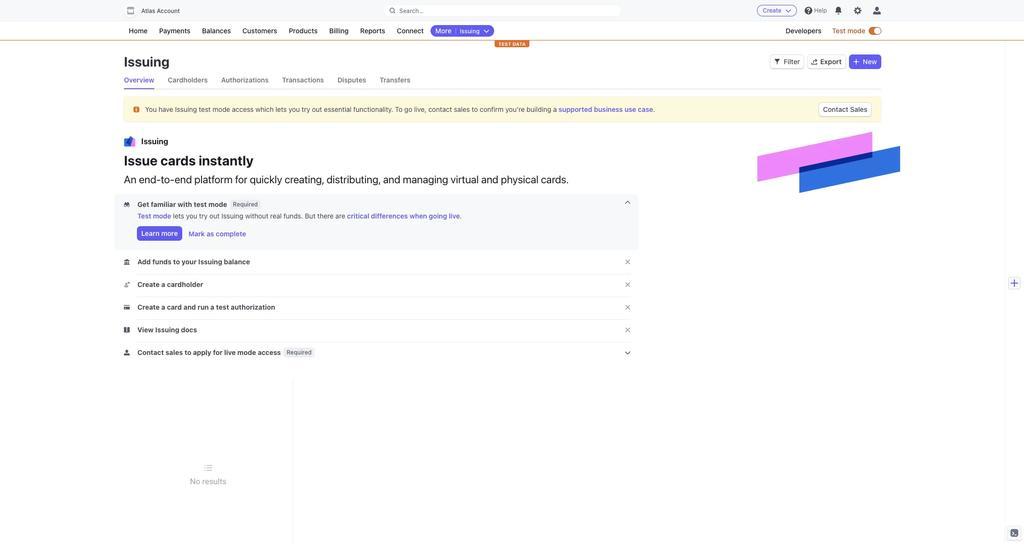 Task type: vqa. For each thing, say whether or not it's contained in the screenshot.
Bob
no



Task type: describe. For each thing, give the bounding box(es) containing it.
you
[[145, 105, 157, 113]]

disputes
[[338, 76, 367, 84]]

critical
[[347, 212, 370, 220]]

home
[[129, 27, 148, 35]]

familiar
[[151, 200, 176, 208]]

1 horizontal spatial try
[[302, 105, 310, 113]]

balances
[[202, 27, 231, 35]]

issuing up overview
[[124, 54, 170, 69]]

cardholder
[[167, 280, 203, 289]]

create a card and run a test authorization
[[138, 303, 275, 311]]

docs
[[181, 326, 197, 334]]

you have issuing test mode access which lets you try out essential functionality. to go live, contact sales to confirm you're building a supported business use case .
[[145, 105, 656, 113]]

mode down authorizations link
[[213, 105, 230, 113]]

required for contact sales to apply for live mode access
[[287, 349, 312, 356]]

end
[[175, 173, 192, 186]]

authorizations
[[221, 76, 269, 84]]

end-
[[139, 173, 161, 186]]

view
[[138, 326, 154, 334]]

when
[[410, 212, 427, 220]]

0 vertical spatial you
[[289, 105, 300, 113]]

funds
[[153, 258, 172, 266]]

customers link
[[238, 25, 282, 37]]

sales inside dropdown button
[[166, 348, 183, 357]]

new link
[[850, 55, 882, 69]]

cardholders
[[168, 76, 208, 84]]

as
[[207, 230, 214, 238]]

test data
[[499, 41, 526, 47]]

disputes link
[[338, 71, 367, 89]]

create button
[[758, 5, 798, 16]]

contact sales
[[824, 105, 868, 113]]

0 horizontal spatial try
[[199, 212, 208, 220]]

svg image for get familiar with test mode
[[124, 202, 130, 208]]

1 vertical spatial lets
[[173, 212, 184, 220]]

which
[[256, 105, 274, 113]]

cards.
[[541, 173, 569, 186]]

svg image left you
[[134, 106, 139, 112]]

instantly
[[199, 152, 254, 168]]

managing
[[403, 173, 449, 186]]

export
[[821, 57, 842, 66]]

sales
[[851, 105, 868, 113]]

svg image for add funds to your issuing balance
[[124, 259, 130, 265]]

issuing left docs
[[155, 326, 179, 334]]

new
[[864, 57, 878, 66]]

0 horizontal spatial .
[[460, 212, 462, 220]]

distributing,
[[327, 173, 381, 186]]

view issuing docs button
[[124, 325, 199, 335]]

authorizations link
[[221, 71, 269, 89]]

critical differences when going live link
[[347, 212, 460, 220]]

transactions
[[282, 76, 324, 84]]

issuing right more
[[460, 28, 480, 35]]

a right building at the top right
[[554, 105, 557, 113]]

more
[[436, 27, 452, 35]]

quickly
[[250, 173, 282, 186]]

access inside dropdown button
[[258, 348, 281, 357]]

going
[[429, 212, 447, 220]]

physical
[[501, 173, 539, 186]]

mode inside dropdown button
[[238, 348, 256, 357]]

data
[[513, 41, 526, 47]]

building
[[527, 105, 552, 113]]

toolbar containing learn more
[[138, 227, 631, 241]]

platform
[[195, 173, 233, 186]]

to for add funds to your issuing balance
[[173, 258, 180, 266]]

view issuing docs
[[138, 326, 197, 334]]

an
[[124, 173, 137, 186]]

1 horizontal spatial and
[[383, 173, 401, 186]]

no results
[[190, 477, 227, 486]]

functionality.
[[354, 105, 394, 113]]

results
[[202, 477, 227, 486]]

business
[[595, 105, 623, 113]]

tab list containing overview
[[124, 71, 882, 89]]

payments
[[159, 27, 191, 35]]

products link
[[284, 25, 323, 37]]

help button
[[801, 3, 831, 18]]

payments link
[[154, 25, 195, 37]]

real
[[270, 212, 282, 220]]

issuing up issue
[[141, 137, 168, 146]]

0 vertical spatial sales
[[454, 105, 470, 113]]

home link
[[124, 25, 153, 37]]

notifications image
[[835, 7, 843, 14]]

supported business use case link
[[559, 105, 654, 113]]

0 vertical spatial to
[[472, 105, 478, 113]]

have
[[159, 105, 173, 113]]

run
[[198, 303, 209, 311]]

test for test mode lets you try out issuing without real funds. but there are critical differences when going live .
[[138, 212, 151, 220]]

get familiar with test mode
[[138, 200, 227, 208]]

contact sales to apply for live mode access
[[138, 348, 281, 357]]

learn more link
[[138, 227, 182, 240]]

transfers
[[380, 76, 411, 84]]

svg image for new
[[854, 59, 860, 65]]



Task type: locate. For each thing, give the bounding box(es) containing it.
1 horizontal spatial required
[[287, 349, 312, 356]]

reports
[[360, 27, 386, 35]]

filter
[[784, 57, 801, 66]]

svg image for create a card and run a test authorization
[[124, 305, 130, 310]]

test down get
[[138, 212, 151, 220]]

mode right apply
[[238, 348, 256, 357]]

1 vertical spatial test
[[138, 212, 151, 220]]

out left essential
[[312, 105, 322, 113]]

create a card and run a test authorization button
[[124, 303, 277, 312]]

atlas
[[141, 7, 155, 14]]

live,
[[414, 105, 427, 113]]

but
[[305, 212, 316, 220]]

test down cardholders link
[[199, 105, 211, 113]]

access
[[232, 105, 254, 113], [258, 348, 281, 357]]

2 vertical spatial test
[[216, 303, 229, 311]]

required for get familiar with test mode
[[233, 201, 258, 208]]

2 horizontal spatial and
[[482, 173, 499, 186]]

0 horizontal spatial sales
[[166, 348, 183, 357]]

1 horizontal spatial you
[[289, 105, 300, 113]]

0 horizontal spatial live
[[224, 348, 236, 357]]

svg image left create a cardholder in the bottom left of the page
[[124, 282, 130, 288]]

mode down platform
[[209, 200, 227, 208]]

0 horizontal spatial you
[[186, 212, 197, 220]]

1 horizontal spatial .
[[654, 105, 656, 113]]

search…
[[400, 7, 424, 14]]

0 horizontal spatial test
[[138, 212, 151, 220]]

1 vertical spatial for
[[213, 348, 223, 357]]

1 horizontal spatial live
[[449, 212, 460, 220]]

products
[[289, 27, 318, 35]]

no
[[190, 477, 200, 486]]

and left run
[[184, 303, 196, 311]]

create up developers link
[[764, 7, 782, 14]]

issuing right have
[[175, 105, 197, 113]]

contact
[[429, 105, 452, 113]]

essential
[[324, 105, 352, 113]]

sales
[[454, 105, 470, 113], [166, 348, 183, 357]]

case
[[638, 105, 654, 113]]

you down with
[[186, 212, 197, 220]]

contact inside dropdown button
[[138, 348, 164, 357]]

use
[[625, 105, 637, 113]]

without
[[245, 212, 269, 220]]

sales right the contact
[[454, 105, 470, 113]]

there
[[318, 212, 334, 220]]

0 horizontal spatial access
[[232, 105, 254, 113]]

svg image inside contact sales to apply for live mode access dropdown button
[[124, 350, 130, 356]]

0 vertical spatial live
[[449, 212, 460, 220]]

1 horizontal spatial to
[[185, 348, 191, 357]]

balance
[[224, 258, 250, 266]]

1 horizontal spatial test
[[833, 27, 846, 35]]

1 vertical spatial live
[[224, 348, 236, 357]]

1 vertical spatial you
[[186, 212, 197, 220]]

lets
[[276, 105, 287, 113], [173, 212, 184, 220]]

try down transactions link
[[302, 105, 310, 113]]

svg image inside the new link
[[854, 59, 860, 65]]

cardholders link
[[168, 71, 208, 89]]

0 vertical spatial out
[[312, 105, 322, 113]]

mark
[[189, 230, 205, 238]]

issuing up complete
[[222, 212, 244, 220]]

1 vertical spatial out
[[210, 212, 220, 220]]

create a cardholder
[[138, 280, 203, 289]]

svg image
[[854, 59, 860, 65], [134, 106, 139, 112], [124, 202, 130, 208], [124, 282, 130, 288], [124, 305, 130, 310]]

add funds to your issuing balance button
[[124, 257, 252, 267]]

are
[[336, 212, 346, 220]]

create for create
[[764, 7, 782, 14]]

filter button
[[771, 55, 805, 69]]

developers
[[786, 27, 822, 35]]

a right run
[[211, 303, 215, 311]]

create inside button
[[764, 7, 782, 14]]

test mode link
[[138, 212, 171, 220]]

atlas account button
[[124, 4, 190, 17]]

2 vertical spatial to
[[185, 348, 191, 357]]

0 vertical spatial create
[[764, 7, 782, 14]]

create for create a card and run a test authorization
[[138, 303, 160, 311]]

sales down view issuing docs
[[166, 348, 183, 357]]

1 vertical spatial create
[[138, 280, 160, 289]]

1 horizontal spatial sales
[[454, 105, 470, 113]]

contact sales to apply for live mode access button
[[124, 348, 283, 358]]

0 vertical spatial lets
[[276, 105, 287, 113]]

overview link
[[124, 71, 154, 89]]

svg image inside view issuing docs dropdown button
[[124, 327, 130, 333]]

1 vertical spatial to
[[173, 258, 180, 266]]

try
[[302, 105, 310, 113], [199, 212, 208, 220]]

contact sales link
[[820, 103, 872, 116]]

confirm
[[480, 105, 504, 113]]

issuing right your
[[198, 258, 222, 266]]

0 horizontal spatial for
[[213, 348, 223, 357]]

contact for contact sales
[[824, 105, 849, 113]]

for inside dropdown button
[[213, 348, 223, 357]]

funds.
[[284, 212, 303, 220]]

svg image left filter
[[775, 59, 781, 65]]

0 horizontal spatial and
[[184, 303, 196, 311]]

test
[[833, 27, 846, 35], [138, 212, 151, 220]]

test inside "dropdown button"
[[194, 200, 207, 208]]

a
[[554, 105, 557, 113], [161, 280, 165, 289], [161, 303, 165, 311], [211, 303, 215, 311]]

to-
[[161, 173, 175, 186]]

1 horizontal spatial for
[[235, 173, 248, 186]]

atlas account
[[141, 7, 180, 14]]

live inside dropdown button
[[224, 348, 236, 357]]

supported
[[559, 105, 593, 113]]

0 horizontal spatial lets
[[173, 212, 184, 220]]

your
[[182, 258, 197, 266]]

2 horizontal spatial to
[[472, 105, 478, 113]]

a left card
[[161, 303, 165, 311]]

svg image inside get familiar with test mode "dropdown button"
[[124, 202, 130, 208]]

issue
[[124, 152, 158, 168]]

0 vertical spatial required
[[233, 201, 258, 208]]

to left apply
[[185, 348, 191, 357]]

tab list
[[124, 71, 882, 89]]

toolbar
[[138, 227, 631, 241]]

developers link
[[782, 25, 827, 37]]

svg image for filter
[[775, 59, 781, 65]]

apply
[[193, 348, 212, 357]]

card
[[167, 303, 182, 311]]

authorization
[[231, 303, 275, 311]]

svg image inside create a cardholder dropdown button
[[124, 282, 130, 288]]

svg image left get
[[124, 202, 130, 208]]

get familiar with test mode button
[[124, 200, 229, 209]]

for
[[235, 173, 248, 186], [213, 348, 223, 357]]

for right apply
[[213, 348, 223, 357]]

live right the going
[[449, 212, 460, 220]]

0 vertical spatial try
[[302, 105, 310, 113]]

0 vertical spatial test
[[199, 105, 211, 113]]

for inside issue cards instantly an end-to-end platform for quickly creating, distributing, and managing virtual and physical cards.
[[235, 173, 248, 186]]

more
[[161, 229, 178, 237]]

svg image for contact sales to apply for live mode access
[[124, 350, 130, 356]]

issue cards instantly an end-to-end platform for quickly creating, distributing, and managing virtual and physical cards.
[[124, 152, 569, 186]]

test for issuing
[[199, 105, 211, 113]]

1 horizontal spatial access
[[258, 348, 281, 357]]

create for create a cardholder
[[138, 280, 160, 289]]

mode
[[848, 27, 866, 35], [213, 105, 230, 113], [209, 200, 227, 208], [153, 212, 171, 220], [238, 348, 256, 357]]

. right the going
[[460, 212, 462, 220]]

virtual
[[451, 173, 479, 186]]

cards
[[161, 152, 196, 168]]

test down notifications icon
[[833, 27, 846, 35]]

access down the authorization
[[258, 348, 281, 357]]

svg image left view
[[124, 327, 130, 333]]

a left cardholder
[[161, 280, 165, 289]]

try up mark
[[199, 212, 208, 220]]

svg image left new
[[854, 59, 860, 65]]

billing link
[[325, 25, 354, 37]]

test right run
[[216, 303, 229, 311]]

svg image inside filter popup button
[[775, 59, 781, 65]]

1 horizontal spatial out
[[312, 105, 322, 113]]

0 vertical spatial .
[[654, 105, 656, 113]]

lets down get familiar with test mode "dropdown button"
[[173, 212, 184, 220]]

create up view
[[138, 303, 160, 311]]

test for with
[[194, 200, 207, 208]]

0 vertical spatial contact
[[824, 105, 849, 113]]

live
[[449, 212, 460, 220], [224, 348, 236, 357]]

0 vertical spatial for
[[235, 173, 248, 186]]

1 horizontal spatial lets
[[276, 105, 287, 113]]

overview
[[124, 76, 154, 84]]

export button
[[808, 55, 846, 69]]

0 vertical spatial test
[[833, 27, 846, 35]]

test mode lets you try out issuing without real funds. but there are critical differences when going live .
[[138, 212, 462, 220]]

svg image inside create a card and run a test authorization dropdown button
[[124, 305, 130, 310]]

0 vertical spatial access
[[232, 105, 254, 113]]

to left your
[[173, 258, 180, 266]]

contact left the sales
[[824, 105, 849, 113]]

get
[[138, 200, 149, 208]]

contact for contact sales to apply for live mode access
[[138, 348, 164, 357]]

mode inside "dropdown button"
[[209, 200, 227, 208]]

test right with
[[194, 200, 207, 208]]

to left the confirm
[[472, 105, 478, 113]]

. right use
[[654, 105, 656, 113]]

mode down familiar
[[153, 212, 171, 220]]

access left which
[[232, 105, 254, 113]]

help
[[815, 7, 828, 14]]

create a cardholder button
[[124, 280, 205, 290]]

test
[[499, 41, 512, 47]]

0 horizontal spatial to
[[173, 258, 180, 266]]

1 vertical spatial test
[[194, 200, 207, 208]]

2 vertical spatial create
[[138, 303, 160, 311]]

out
[[312, 105, 322, 113], [210, 212, 220, 220]]

connect link
[[392, 25, 429, 37]]

test
[[199, 105, 211, 113], [194, 200, 207, 208], [216, 303, 229, 311]]

for down instantly
[[235, 173, 248, 186]]

contact down view
[[138, 348, 164, 357]]

out up the mark as complete
[[210, 212, 220, 220]]

lets right which
[[276, 105, 287, 113]]

svg image inside 'add funds to your issuing balance' dropdown button
[[124, 259, 130, 265]]

test inside dropdown button
[[216, 303, 229, 311]]

learn
[[141, 229, 160, 237]]

Search… text field
[[384, 5, 621, 17]]

contact
[[824, 105, 849, 113], [138, 348, 164, 357]]

to for contact sales to apply for live mode access
[[185, 348, 191, 357]]

0 horizontal spatial out
[[210, 212, 220, 220]]

you're
[[506, 105, 525, 113]]

Search… search field
[[384, 5, 621, 17]]

1 vertical spatial required
[[287, 349, 312, 356]]

svg image left the add
[[124, 259, 130, 265]]

0 horizontal spatial required
[[233, 201, 258, 208]]

and inside dropdown button
[[184, 303, 196, 311]]

test for test mode
[[833, 27, 846, 35]]

reports link
[[356, 25, 390, 37]]

svg image up view issuing docs dropdown button
[[124, 305, 130, 310]]

and right virtual
[[482, 173, 499, 186]]

live right apply
[[224, 348, 236, 357]]

account
[[157, 7, 180, 14]]

mark as complete
[[189, 230, 246, 238]]

svg image for create a cardholder
[[124, 282, 130, 288]]

svg image down view issuing docs dropdown button
[[124, 350, 130, 356]]

complete
[[216, 230, 246, 238]]

svg image
[[775, 59, 781, 65], [124, 259, 130, 265], [124, 327, 130, 333], [124, 350, 130, 356]]

1 vertical spatial access
[[258, 348, 281, 357]]

transactions link
[[282, 71, 324, 89]]

.
[[654, 105, 656, 113], [460, 212, 462, 220]]

create down the add
[[138, 280, 160, 289]]

learn more
[[141, 229, 178, 237]]

and left managing
[[383, 173, 401, 186]]

1 vertical spatial sales
[[166, 348, 183, 357]]

1 vertical spatial try
[[199, 212, 208, 220]]

1 vertical spatial .
[[460, 212, 462, 220]]

1 vertical spatial contact
[[138, 348, 164, 357]]

0 horizontal spatial contact
[[138, 348, 164, 357]]

svg image for view issuing docs
[[124, 327, 130, 333]]

you
[[289, 105, 300, 113], [186, 212, 197, 220]]

you right which
[[289, 105, 300, 113]]

mode up the new link
[[848, 27, 866, 35]]

1 horizontal spatial contact
[[824, 105, 849, 113]]



